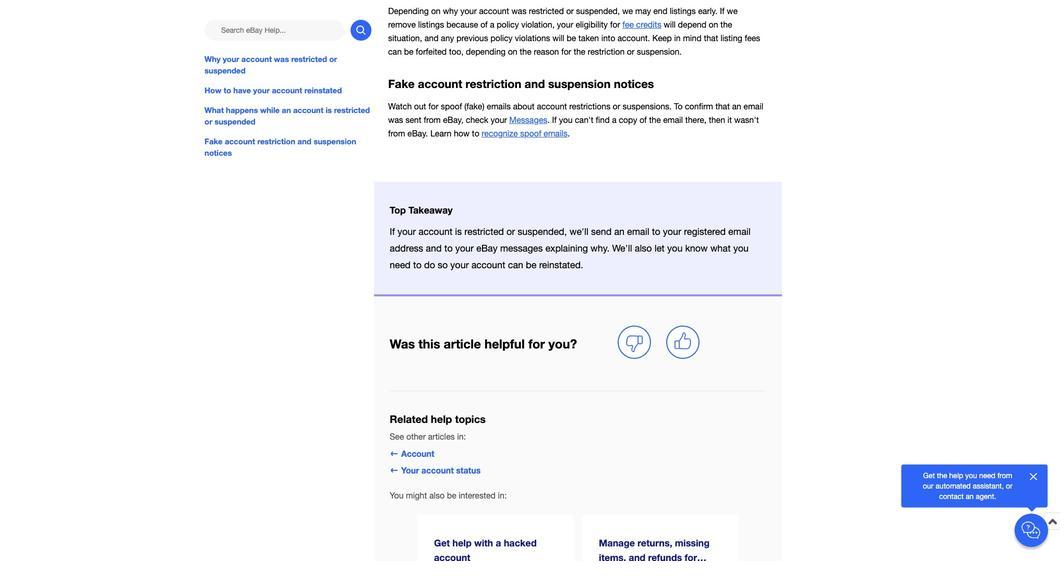 Task type: locate. For each thing, give the bounding box(es) containing it.
0 vertical spatial get
[[923, 472, 935, 481]]

0 vertical spatial policy
[[497, 20, 519, 29]]

0 horizontal spatial of
[[481, 20, 488, 29]]

was down the search ebay help... text box
[[274, 54, 289, 64]]

2 vertical spatial on
[[508, 47, 518, 57]]

emails inside watch out for spoof (fake) emails about account restrictions or suspensions. to confirm that an email was sent from ebay, check your
[[487, 102, 511, 111]]

you up assistant,
[[965, 472, 977, 481]]

1 horizontal spatial if
[[552, 115, 557, 125]]

is inside the "if your account is restricted or suspended, we'll send an email to your registered email address and to your ebay messages explaining why. we'll also let you know what you need to do so your account can be reinstated."
[[455, 226, 462, 237]]

0 horizontal spatial notices
[[205, 148, 232, 158]]

spoof down messages
[[520, 129, 541, 138]]

agent.
[[976, 493, 996, 501]]

your
[[401, 466, 419, 476]]

what happens while an account is restricted or suspended
[[205, 105, 370, 126]]

and inside the "if your account is restricted or suspended, we'll send an email to your registered email address and to your ebay messages explaining why. we'll also let you know what you need to do so your account can be reinstated."
[[426, 243, 442, 254]]

because
[[447, 20, 478, 29]]

1 vertical spatial notices
[[205, 148, 232, 158]]

1 vertical spatial in:
[[498, 492, 507, 501]]

notices up suspensions.
[[614, 77, 654, 91]]

on down early. in the top of the page
[[709, 20, 718, 29]]

0 vertical spatial of
[[481, 20, 488, 29]]

to down check
[[472, 129, 479, 138]]

0 horizontal spatial restriction
[[257, 137, 295, 146]]

0 vertical spatial a
[[490, 20, 495, 29]]

1 horizontal spatial notices
[[614, 77, 654, 91]]

0 vertical spatial is
[[326, 105, 332, 115]]

can down "situation,"
[[388, 47, 402, 57]]

0 vertical spatial that
[[704, 34, 718, 43]]

see
[[390, 433, 404, 442]]

we
[[622, 6, 633, 16], [727, 6, 738, 16]]

get inside get the help you need from our automated assistant, or contact an agent.
[[923, 472, 935, 481]]

1 vertical spatial help
[[949, 472, 963, 481]]

1 horizontal spatial spoof
[[520, 129, 541, 138]]

an inside watch out for spoof (fake) emails about account restrictions or suspensions. to confirm that an email was sent from ebay, check your
[[732, 102, 741, 111]]

your right why
[[223, 54, 239, 64]]

notices
[[614, 77, 654, 91], [205, 148, 232, 158]]

email up what
[[728, 226, 751, 237]]

and up "about"
[[525, 77, 545, 91]]

situation,
[[388, 34, 422, 43]]

or right assistant,
[[1006, 483, 1013, 491]]

get for get help with a hacked account
[[434, 538, 450, 550]]

the
[[721, 20, 732, 29], [520, 47, 532, 57], [574, 47, 586, 57], [649, 115, 661, 125], [937, 472, 947, 481]]

and
[[425, 34, 439, 43], [525, 77, 545, 91], [298, 137, 312, 146], [426, 243, 442, 254], [629, 553, 646, 562]]

find
[[596, 115, 610, 125]]

suspended, up eligibility
[[576, 6, 620, 16]]

was down the watch
[[388, 115, 403, 125]]

0 vertical spatial help
[[431, 413, 452, 426]]

0 horizontal spatial we
[[622, 6, 633, 16]]

from up assistant,
[[998, 472, 1013, 481]]

0 horizontal spatial suspended,
[[518, 226, 567, 237]]

0 horizontal spatial from
[[388, 129, 405, 138]]

an inside the "if your account is restricted or suspended, we'll send an email to your registered email address and to your ebay messages explaining why. we'll also let you know what you need to do so your account can be reinstated."
[[614, 226, 625, 237]]

suspended inside what happens while an account is restricted or suspended
[[215, 117, 256, 126]]

1 horizontal spatial get
[[923, 472, 935, 481]]

1 horizontal spatial suspended,
[[576, 6, 620, 16]]

for inside watch out for spoof (fake) emails about account restrictions or suspensions. to confirm that an email was sent from ebay, check your
[[429, 102, 439, 111]]

account link
[[390, 449, 435, 459]]

or up 'copy'
[[613, 102, 620, 111]]

suspended, up messages
[[518, 226, 567, 237]]

a right find
[[612, 115, 617, 125]]

1 horizontal spatial suspension
[[548, 77, 611, 91]]

1 vertical spatial of
[[640, 115, 647, 125]]

if your account is restricted or suspended, we'll send an email to your registered email address and to your ebay messages explaining why. we'll also let you know what you need to do so your account can be reinstated.
[[390, 226, 751, 271]]

0 horizontal spatial also
[[429, 492, 445, 501]]

account inside watch out for spoof (fake) emails about account restrictions or suspensions. to confirm that an email was sent from ebay, check your
[[537, 102, 567, 111]]

be
[[567, 34, 576, 43], [404, 47, 414, 57], [526, 260, 537, 271], [447, 492, 456, 501]]

a inside . if you can't find a copy of the email there, then it wasn't from ebay. learn how to
[[612, 115, 617, 125]]

0 vertical spatial restriction
[[588, 47, 625, 57]]

the down "taken"
[[574, 47, 586, 57]]

2 vertical spatial a
[[496, 538, 501, 550]]

for right out
[[429, 102, 439, 111]]

0 vertical spatial was
[[512, 6, 527, 16]]

suspended
[[205, 66, 246, 75], [215, 117, 256, 126]]

0 horizontal spatial on
[[431, 6, 441, 16]]

1 vertical spatial fake account restriction and suspension notices
[[205, 137, 356, 158]]

articles
[[428, 433, 455, 442]]

1 vertical spatial suspended,
[[518, 226, 567, 237]]

1 vertical spatial emails
[[544, 129, 568, 138]]

2 vertical spatial from
[[998, 472, 1013, 481]]

to
[[224, 86, 231, 95], [472, 129, 479, 138], [652, 226, 660, 237], [444, 243, 453, 254], [413, 260, 422, 271]]

policy up depending
[[491, 34, 513, 43]]

and up forfeited
[[425, 34, 439, 43]]

from inside get the help you need from our automated assistant, or contact an agent.
[[998, 472, 1013, 481]]

fake up the watch
[[388, 77, 415, 91]]

why your account was restricted or suspended link
[[205, 53, 372, 76]]

and down what happens while an account is restricted or suspended link
[[298, 137, 312, 146]]

remove
[[388, 20, 416, 29]]

on
[[431, 6, 441, 16], [709, 20, 718, 29], [508, 47, 518, 57]]

0 vertical spatial fake account restriction and suspension notices
[[388, 77, 654, 91]]

suspensions.
[[623, 102, 672, 111]]

spoof up ebay,
[[441, 102, 462, 111]]

0 horizontal spatial listings
[[418, 20, 444, 29]]

need up assistant,
[[979, 472, 996, 481]]

0 vertical spatial on
[[431, 6, 441, 16]]

your up recognize
[[491, 115, 507, 125]]

of down suspensions.
[[640, 115, 647, 125]]

depending
[[388, 6, 429, 16]]

1 horizontal spatial will
[[664, 20, 676, 29]]

to inside . if you can't find a copy of the email there, then it wasn't from ebay. learn how to
[[472, 129, 479, 138]]

article
[[444, 337, 481, 352]]

was this article helpful for you?
[[390, 337, 577, 352]]

is inside what happens while an account is restricted or suspended
[[326, 105, 332, 115]]

0 horizontal spatial if
[[390, 226, 395, 237]]

suspended, inside the "if your account is restricted or suspended, we'll send an email to your registered email address and to your ebay messages explaining why. we'll also let you know what you need to do so your account can be reinstated."
[[518, 226, 567, 237]]

end
[[654, 6, 668, 16]]

1 horizontal spatial from
[[424, 115, 441, 125]]

1 horizontal spatial fake
[[388, 77, 415, 91]]

from left ebay.
[[388, 129, 405, 138]]

notices inside fake account restriction and suspension notices link
[[205, 148, 232, 158]]

0 vertical spatial from
[[424, 115, 441, 125]]

fake account restriction and suspension notices down what happens while an account is restricted or suspended
[[205, 137, 356, 158]]

listings up any
[[418, 20, 444, 29]]

if right early. in the top of the page
[[720, 6, 725, 16]]

fake account restriction and suspension notices up "about"
[[388, 77, 654, 91]]

get for get the help you need from our automated assistant, or contact an agent.
[[923, 472, 935, 481]]

in: right interested
[[498, 492, 507, 501]]

recognize spoof emails .
[[482, 129, 570, 138]]

email up wasn't
[[744, 102, 764, 111]]

and up do
[[426, 243, 442, 254]]

we right early. in the top of the page
[[727, 6, 738, 16]]

or up will depend on the situation, and any previous policy violations will be taken into account. keep in mind that listing fees can be forfeited too, depending on the reason for the restriction or suspension.
[[566, 6, 574, 16]]

how
[[205, 86, 222, 95]]

be inside the "if your account is restricted or suspended, we'll send an email to your registered email address and to your ebay messages explaining why. we'll also let you know what you need to do so your account can be reinstated."
[[526, 260, 537, 271]]

get
[[923, 472, 935, 481], [434, 538, 450, 550]]

can inside the "if your account is restricted or suspended, we'll send an email to your registered email address and to your ebay messages explaining why. we'll also let you know what you need to do so your account can be reinstated."
[[508, 260, 523, 271]]

policy inside depending on why your account was restricted or suspended, we may end listings early. if we remove listings because of a policy violation, your eligibility for
[[497, 20, 519, 29]]

0 vertical spatial can
[[388, 47, 402, 57]]

can down messages
[[508, 260, 523, 271]]

1 vertical spatial will
[[553, 34, 564, 43]]

an left agent.
[[966, 493, 974, 501]]

help for get help with a hacked account
[[453, 538, 472, 550]]

be down messages
[[526, 260, 537, 271]]

how to have your account reinstated
[[205, 86, 342, 95]]

2 horizontal spatial restriction
[[588, 47, 625, 57]]

0 horizontal spatial is
[[326, 105, 332, 115]]

policy inside will depend on the situation, and any previous policy violations will be taken into account. keep in mind that listing fees can be forfeited too, depending on the reason for the restriction or suspension.
[[491, 34, 513, 43]]

in: down topics
[[457, 433, 466, 442]]

is
[[326, 105, 332, 115], [455, 226, 462, 237]]

or down account.
[[627, 47, 635, 57]]

1 vertical spatial get
[[434, 538, 450, 550]]

2 vertical spatial was
[[388, 115, 403, 125]]

you?
[[549, 337, 577, 352]]

1 vertical spatial suspended
[[215, 117, 256, 126]]

get help with a hacked account
[[434, 538, 537, 562]]

2 vertical spatial if
[[390, 226, 395, 237]]

help up articles
[[431, 413, 452, 426]]

that up then
[[716, 102, 730, 111]]

1 vertical spatial suspension
[[314, 137, 356, 146]]

restricted inside the "if your account is restricted or suspended, we'll send an email to your registered email address and to your ebay messages explaining why. we'll also let you know what you need to do so your account can be reinstated."
[[465, 226, 504, 237]]

a inside get help with a hacked account
[[496, 538, 501, 550]]

1 horizontal spatial on
[[508, 47, 518, 57]]

reinstated
[[304, 86, 342, 95]]

or down what
[[205, 117, 212, 126]]

depending on why your account was restricted or suspended, we may end listings early. if we remove listings because of a policy violation, your eligibility for
[[388, 6, 738, 29]]

suspended down 'happens' on the left top of the page
[[215, 117, 256, 126]]

then
[[709, 115, 725, 125]]

was
[[512, 6, 527, 16], [274, 54, 289, 64], [388, 115, 403, 125]]

1 vertical spatial policy
[[491, 34, 513, 43]]

that right mind
[[704, 34, 718, 43]]

can't
[[575, 115, 594, 125]]

0 horizontal spatial emails
[[487, 102, 511, 111]]

the down violations
[[520, 47, 532, 57]]

help inside get help with a hacked account
[[453, 538, 472, 550]]

if up address
[[390, 226, 395, 237]]

the up automated
[[937, 472, 947, 481]]

1 horizontal spatial help
[[453, 538, 472, 550]]

help left with
[[453, 538, 472, 550]]

will up 'keep'
[[664, 20, 676, 29]]

0 horizontal spatial fake
[[205, 137, 223, 146]]

recognize
[[482, 129, 518, 138]]

on inside depending on why your account was restricted or suspended, we may end listings early. if we remove listings because of a policy violation, your eligibility for
[[431, 6, 441, 16]]

0 vertical spatial suspended,
[[576, 6, 620, 16]]

restricted up ebay
[[465, 226, 504, 237]]

2 horizontal spatial if
[[720, 6, 725, 16]]

notices down what
[[205, 148, 232, 158]]

or up reinstated
[[329, 54, 337, 64]]

listings up depend
[[670, 6, 696, 16]]

1 vertical spatial restriction
[[466, 77, 522, 91]]

restrictions
[[569, 102, 611, 111]]

an up we'll
[[614, 226, 625, 237]]

ebay
[[476, 243, 498, 254]]

. up recognize spoof emails .
[[548, 115, 550, 125]]

we up fee in the right top of the page
[[622, 6, 633, 16]]

emails right (fake)
[[487, 102, 511, 111]]

fee credits link
[[623, 20, 662, 29]]

recognize spoof emails link
[[482, 129, 568, 138]]

0 vertical spatial need
[[390, 260, 411, 271]]

we'll
[[612, 243, 632, 254]]

0 vertical spatial in:
[[457, 433, 466, 442]]

early.
[[698, 6, 718, 16]]

of
[[481, 20, 488, 29], [640, 115, 647, 125]]

email down to
[[663, 115, 683, 125]]

0 horizontal spatial can
[[388, 47, 402, 57]]

emails down watch out for spoof (fake) emails about account restrictions or suspensions. to confirm that an email was sent from ebay, check your
[[544, 129, 568, 138]]

0 vertical spatial emails
[[487, 102, 511, 111]]

from up learn
[[424, 115, 441, 125]]

or
[[566, 6, 574, 16], [627, 47, 635, 57], [329, 54, 337, 64], [613, 102, 620, 111], [205, 117, 212, 126], [507, 226, 515, 237], [1006, 483, 1013, 491]]

account
[[479, 6, 509, 16], [242, 54, 272, 64], [418, 77, 462, 91], [272, 86, 302, 95], [537, 102, 567, 111], [293, 105, 324, 115], [225, 137, 255, 146], [419, 226, 453, 237], [472, 260, 505, 271], [422, 466, 454, 476], [434, 553, 471, 562]]

automated
[[936, 483, 971, 491]]

be left "taken"
[[567, 34, 576, 43]]

account inside what happens while an account is restricted or suspended
[[293, 105, 324, 115]]

suspended down why
[[205, 66, 246, 75]]

of up previous
[[481, 20, 488, 29]]

1 horizontal spatial of
[[640, 115, 647, 125]]

1 vertical spatial .
[[568, 129, 570, 138]]

refunds
[[648, 553, 682, 562]]

1 horizontal spatial also
[[635, 243, 652, 254]]

0 horizontal spatial help
[[431, 413, 452, 426]]

policy
[[497, 20, 519, 29], [491, 34, 513, 43]]

2 horizontal spatial on
[[709, 20, 718, 29]]

was up violation,
[[512, 6, 527, 16]]

1 vertical spatial need
[[979, 472, 996, 481]]

mind
[[683, 34, 702, 43]]

1 vertical spatial on
[[709, 20, 718, 29]]

manage
[[599, 538, 635, 550]]

and inside will depend on the situation, and any previous policy violations will be taken into account. keep in mind that listing fees can be forfeited too, depending on the reason for the restriction or suspension.
[[425, 34, 439, 43]]

or inside why your account was restricted or suspended
[[329, 54, 337, 64]]

from inside . if you can't find a copy of the email there, then it wasn't from ebay. learn how to
[[388, 129, 405, 138]]

help up automated
[[949, 472, 963, 481]]

get inside get help with a hacked account
[[434, 538, 450, 550]]

Search eBay Help... text field
[[205, 20, 344, 41]]

. inside . if you can't find a copy of the email there, then it wasn't from ebay. learn how to
[[548, 115, 550, 125]]

also right might
[[429, 492, 445, 501]]

restricted up violation,
[[529, 6, 564, 16]]

your account status
[[401, 466, 481, 476]]

policy up violations
[[497, 20, 519, 29]]

0 horizontal spatial get
[[434, 538, 450, 550]]

that
[[704, 34, 718, 43], [716, 102, 730, 111]]

confirm
[[685, 102, 713, 111]]

will up reason
[[553, 34, 564, 43]]

0 horizontal spatial suspension
[[314, 137, 356, 146]]

a
[[490, 20, 495, 29], [612, 115, 617, 125], [496, 538, 501, 550]]

on down violations
[[508, 47, 518, 57]]

top
[[390, 205, 406, 216]]

the down suspensions.
[[649, 115, 661, 125]]

with
[[474, 538, 493, 550]]

do
[[424, 260, 435, 271]]

you inside . if you can't find a copy of the email there, then it wasn't from ebay. learn how to
[[559, 115, 573, 125]]

if inside . if you can't find a copy of the email there, then it wasn't from ebay. learn how to
[[552, 115, 557, 125]]

1 horizontal spatial emails
[[544, 129, 568, 138]]

in:
[[457, 433, 466, 442], [498, 492, 507, 501]]

a up depending
[[490, 20, 495, 29]]

0 horizontal spatial spoof
[[441, 102, 462, 111]]

1 horizontal spatial restriction
[[466, 77, 522, 91]]

restricted inside depending on why your account was restricted or suspended, we may end listings early. if we remove listings because of a policy violation, your eligibility for
[[529, 6, 564, 16]]

sent
[[406, 115, 421, 125]]

1 vertical spatial that
[[716, 102, 730, 111]]

restriction up (fake)
[[466, 77, 522, 91]]

for left fee in the right top of the page
[[610, 20, 620, 29]]

1 vertical spatial also
[[429, 492, 445, 501]]

2 horizontal spatial help
[[949, 472, 963, 481]]

0 vertical spatial suspended
[[205, 66, 246, 75]]

of inside depending on why your account was restricted or suspended, we may end listings early. if we remove listings because of a policy violation, your eligibility for
[[481, 20, 488, 29]]

1 vertical spatial a
[[612, 115, 617, 125]]

1 vertical spatial is
[[455, 226, 462, 237]]

that inside will depend on the situation, and any previous policy violations will be taken into account. keep in mind that listing fees can be forfeited too, depending on the reason for the restriction or suspension.
[[704, 34, 718, 43]]

restriction down into at the top of the page
[[588, 47, 625, 57]]

fee credits
[[623, 20, 662, 29]]

or up messages
[[507, 226, 515, 237]]

2 vertical spatial restriction
[[257, 137, 295, 146]]

0 vertical spatial if
[[720, 6, 725, 16]]

get up our
[[923, 472, 935, 481]]

1 vertical spatial fake
[[205, 137, 223, 146]]

might
[[406, 492, 427, 501]]

need
[[390, 260, 411, 271], [979, 472, 996, 481]]

to up the so
[[444, 243, 453, 254]]

account.
[[618, 34, 650, 43]]

an
[[732, 102, 741, 111], [282, 105, 291, 115], [614, 226, 625, 237], [966, 493, 974, 501]]

1 horizontal spatial need
[[979, 472, 996, 481]]

what happens while an account is restricted or suspended link
[[205, 104, 372, 127]]

was
[[390, 337, 415, 352]]

an right while on the top
[[282, 105, 291, 115]]

0 horizontal spatial need
[[390, 260, 411, 271]]

depending
[[466, 47, 506, 57]]

registered
[[684, 226, 726, 237]]

can inside will depend on the situation, and any previous policy violations will be taken into account. keep in mind that listing fees can be forfeited too, depending on the reason for the restriction or suspension.
[[388, 47, 402, 57]]

0 horizontal spatial .
[[548, 115, 550, 125]]

1 horizontal spatial listings
[[670, 6, 696, 16]]

get the help you need from our automated assistant, or contact an agent.
[[923, 472, 1013, 501]]

email up we'll
[[627, 226, 650, 237]]

depend
[[678, 20, 707, 29]]

copy
[[619, 115, 637, 125]]

email
[[744, 102, 764, 111], [663, 115, 683, 125], [627, 226, 650, 237], [728, 226, 751, 237]]

1 horizontal spatial a
[[496, 538, 501, 550]]

2 horizontal spatial from
[[998, 472, 1013, 481]]

get left with
[[434, 538, 450, 550]]

from
[[424, 115, 441, 125], [388, 129, 405, 138], [998, 472, 1013, 481]]

your account status link
[[390, 466, 481, 476]]

fake
[[388, 77, 415, 91], [205, 137, 223, 146]]

if right messages
[[552, 115, 557, 125]]



Task type: describe. For each thing, give the bounding box(es) containing it.
have
[[233, 86, 251, 95]]

suspension.
[[637, 47, 682, 57]]

restricted inside why your account was restricted or suspended
[[291, 54, 327, 64]]

eligibility
[[576, 20, 608, 29]]

interested
[[459, 492, 496, 501]]

0 vertical spatial notices
[[614, 77, 654, 91]]

1 we from the left
[[622, 6, 633, 16]]

a inside depending on why your account was restricted or suspended, we may end listings early. if we remove listings because of a policy violation, your eligibility for
[[490, 20, 495, 29]]

be down "situation,"
[[404, 47, 414, 57]]

check
[[466, 115, 488, 125]]

you inside get the help you need from our automated assistant, or contact an agent.
[[965, 472, 977, 481]]

forfeited
[[416, 47, 447, 57]]

0 horizontal spatial fake account restriction and suspension notices
[[205, 137, 356, 158]]

for inside will depend on the situation, and any previous policy violations will be taken into account. keep in mind that listing fees can be forfeited too, depending on the reason for the restriction or suspension.
[[561, 47, 571, 57]]

keep
[[652, 34, 672, 43]]

your up because
[[460, 6, 477, 16]]

your left eligibility
[[557, 20, 573, 29]]

if inside depending on why your account was restricted or suspended, we may end listings early. if we remove listings because of a policy violation, your eligibility for
[[720, 6, 725, 16]]

contact
[[939, 493, 964, 501]]

learn
[[430, 129, 452, 138]]

into
[[601, 34, 615, 43]]

related
[[390, 413, 428, 426]]

be left interested
[[447, 492, 456, 501]]

restriction inside will depend on the situation, and any previous policy violations will be taken into account. keep in mind that listing fees can be forfeited too, depending on the reason for the restriction or suspension.
[[588, 47, 625, 57]]

your inside why your account was restricted or suspended
[[223, 54, 239, 64]]

reason
[[534, 47, 559, 57]]

an inside get the help you need from our automated assistant, or contact an agent.
[[966, 493, 974, 501]]

spoof inside watch out for spoof (fake) emails about account restrictions or suspensions. to confirm that an email was sent from ebay, check your
[[441, 102, 462, 111]]

the up listing
[[721, 20, 732, 29]]

fake inside fake account restriction and suspension notices
[[205, 137, 223, 146]]

there,
[[685, 115, 707, 125]]

fees
[[745, 34, 760, 43]]

while
[[260, 105, 280, 115]]

for inside depending on why your account was restricted or suspended, we may end listings early. if we remove listings because of a policy violation, your eligibility for
[[610, 20, 620, 29]]

why
[[443, 6, 458, 16]]

get help with a hacked account link
[[417, 516, 574, 562]]

hacked
[[504, 538, 537, 550]]

to right how on the left
[[224, 86, 231, 95]]

returns,
[[638, 538, 672, 550]]

help inside get the help you need from our automated assistant, or contact an agent.
[[949, 472, 963, 481]]

why
[[205, 54, 221, 64]]

1 horizontal spatial fake account restriction and suspension notices
[[388, 77, 654, 91]]

the inside get the help you need from our automated assistant, or contact an agent.
[[937, 472, 947, 481]]

from inside watch out for spoof (fake) emails about account restrictions or suspensions. to confirm that an email was sent from ebay, check your
[[424, 115, 441, 125]]

taken
[[579, 34, 599, 43]]

we'll
[[570, 226, 589, 237]]

0 horizontal spatial will
[[553, 34, 564, 43]]

was inside depending on why your account was restricted or suspended, we may end listings early. if we remove listings because of a policy violation, your eligibility for
[[512, 6, 527, 16]]

if inside the "if your account is restricted or suspended, we'll send an email to your registered email address and to your ebay messages explaining why. we'll also let you know what you need to do so your account can be reinstated."
[[390, 226, 395, 237]]

previous
[[457, 34, 488, 43]]

or inside will depend on the situation, and any previous policy violations will be taken into account. keep in mind that listing fees can be forfeited too, depending on the reason for the restriction or suspension.
[[627, 47, 635, 57]]

will depend on the situation, and any previous policy violations will be taken into account. keep in mind that listing fees can be forfeited too, depending on the reason for the restriction or suspension.
[[388, 20, 760, 57]]

(fake)
[[464, 102, 485, 111]]

helpful
[[485, 337, 525, 352]]

status
[[456, 466, 481, 476]]

suspended inside why your account was restricted or suspended
[[205, 66, 246, 75]]

to left do
[[413, 260, 422, 271]]

email inside . if you can't find a copy of the email there, then it wasn't from ebay. learn how to
[[663, 115, 683, 125]]

messages
[[509, 115, 548, 125]]

may
[[635, 6, 651, 16]]

takeaway
[[409, 205, 453, 216]]

missing
[[675, 538, 710, 550]]

2 we from the left
[[727, 6, 738, 16]]

address
[[390, 243, 423, 254]]

your inside watch out for spoof (fake) emails about account restrictions or suspensions. to confirm that an email was sent from ebay, check your
[[491, 115, 507, 125]]

get the help you need from our automated assistant, or contact an agent. tooltip
[[918, 471, 1018, 502]]

you might also be interested in:
[[390, 492, 507, 501]]

need inside the "if your account is restricted or suspended, we'll send an email to your registered email address and to your ebay messages explaining why. we'll also let you know what you need to do so your account can be reinstated."
[[390, 260, 411, 271]]

your left ebay
[[455, 243, 474, 254]]

account inside get help with a hacked account
[[434, 553, 471, 562]]

or inside watch out for spoof (fake) emails about account restrictions or suspensions. to confirm that an email was sent from ebay, check your
[[613, 102, 620, 111]]

how
[[454, 129, 470, 138]]

help for related help topics
[[431, 413, 452, 426]]

too,
[[449, 47, 464, 57]]

fee
[[623, 20, 634, 29]]

was inside watch out for spoof (fake) emails about account restrictions or suspensions. to confirm that an email was sent from ebay, check your
[[388, 115, 403, 125]]

0 vertical spatial will
[[664, 20, 676, 29]]

account inside why your account was restricted or suspended
[[242, 54, 272, 64]]

of inside . if you can't find a copy of the email there, then it wasn't from ebay. learn how to
[[640, 115, 647, 125]]

you right let
[[667, 243, 683, 254]]

violation,
[[521, 20, 555, 29]]

an inside what happens while an account is restricted or suspended
[[282, 105, 291, 115]]

manage returns, missing items, and refunds fo link
[[582, 516, 739, 562]]

how to have your account reinstated link
[[205, 85, 372, 96]]

any
[[441, 34, 454, 43]]

to up let
[[652, 226, 660, 237]]

account inside depending on why your account was restricted or suspended, we may end listings early. if we remove listings because of a policy violation, your eligibility for
[[479, 6, 509, 16]]

manage returns, missing items, and refunds fo
[[599, 538, 710, 562]]

and inside manage returns, missing items, and refunds fo
[[629, 553, 646, 562]]

or inside depending on why your account was restricted or suspended, we may end listings early. if we remove listings because of a policy violation, your eligibility for
[[566, 6, 574, 16]]

our
[[923, 483, 934, 491]]

for left the you?
[[528, 337, 545, 352]]

listing
[[721, 34, 743, 43]]

messages
[[500, 243, 543, 254]]

topics
[[455, 413, 486, 426]]

your up let
[[663, 226, 682, 237]]

violations
[[515, 34, 550, 43]]

fake account restriction and suspension notices link
[[205, 136, 372, 159]]

email inside watch out for spoof (fake) emails about account restrictions or suspensions. to confirm that an email was sent from ebay, check your
[[744, 102, 764, 111]]

0 vertical spatial listings
[[670, 6, 696, 16]]

1 vertical spatial spoof
[[520, 129, 541, 138]]

that inside watch out for spoof (fake) emails about account restrictions or suspensions. to confirm that an email was sent from ebay, check your
[[716, 102, 730, 111]]

why your account was restricted or suspended
[[205, 54, 337, 75]]

or inside what happens while an account is restricted or suspended
[[205, 117, 212, 126]]

restricted inside what happens while an account is restricted or suspended
[[334, 105, 370, 115]]

happens
[[226, 105, 258, 115]]

out
[[414, 102, 426, 111]]

or inside get the help you need from our automated assistant, or contact an agent.
[[1006, 483, 1013, 491]]

account
[[401, 449, 435, 459]]

1 horizontal spatial .
[[568, 129, 570, 138]]

wasn't
[[734, 115, 759, 125]]

about
[[513, 102, 535, 111]]

your right the so
[[451, 260, 469, 271]]

ebay.
[[408, 129, 428, 138]]

0 horizontal spatial in:
[[457, 433, 466, 442]]

messages link
[[509, 115, 548, 125]]

it
[[728, 115, 732, 125]]

also inside the "if your account is restricted or suspended, we'll send an email to your registered email address and to your ebay messages explaining why. we'll also let you know what you need to do so your account can be reinstated."
[[635, 243, 652, 254]]

need inside get the help you need from our automated assistant, or contact an agent.
[[979, 472, 996, 481]]

you right what
[[733, 243, 749, 254]]

1 horizontal spatial in:
[[498, 492, 507, 501]]

your right "have"
[[253, 86, 270, 95]]

0 vertical spatial suspension
[[548, 77, 611, 91]]

or inside the "if your account is restricted or suspended, we'll send an email to your registered email address and to your ebay messages explaining why. we'll also let you know what you need to do so your account can be reinstated."
[[507, 226, 515, 237]]

so
[[438, 260, 448, 271]]

the inside . if you can't find a copy of the email there, then it wasn't from ebay. learn how to
[[649, 115, 661, 125]]

your up address
[[398, 226, 416, 237]]

what
[[205, 105, 224, 115]]

and inside fake account restriction and suspension notices
[[298, 137, 312, 146]]

related help topics
[[390, 413, 486, 426]]

know
[[685, 243, 708, 254]]

1 vertical spatial listings
[[418, 20, 444, 29]]

you
[[390, 492, 404, 501]]

let
[[655, 243, 665, 254]]

suspended, inside depending on why your account was restricted or suspended, we may end listings early. if we remove listings because of a policy violation, your eligibility for
[[576, 6, 620, 16]]

was inside why your account was restricted or suspended
[[274, 54, 289, 64]]



Task type: vqa. For each thing, say whether or not it's contained in the screenshot.
Related help topics at the left of the page
yes



